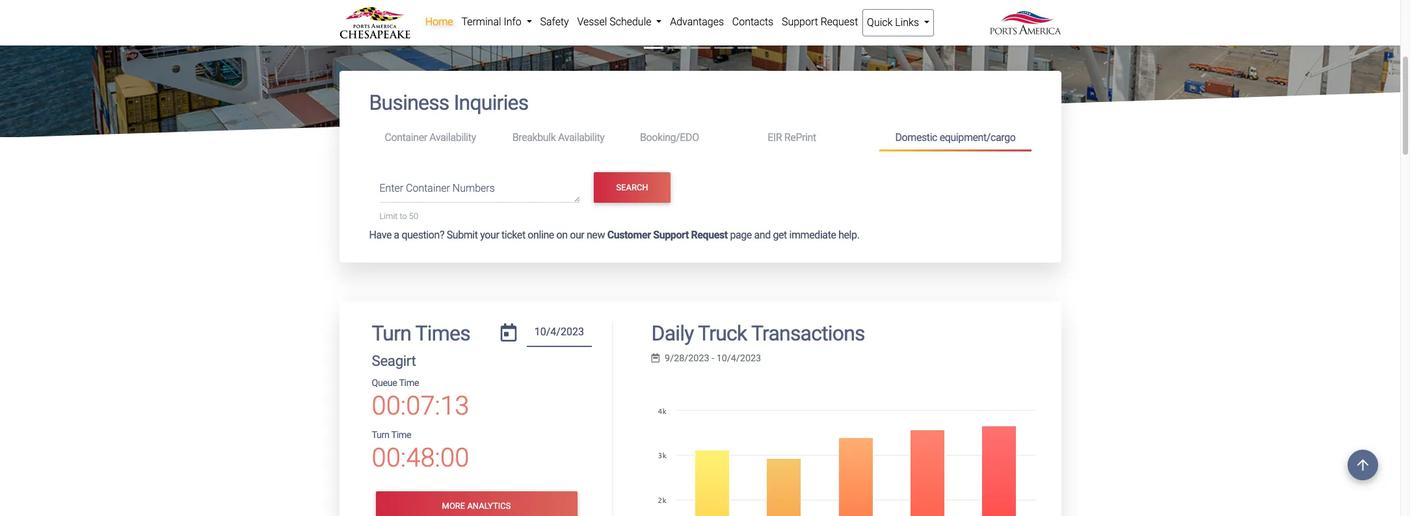 Task type: locate. For each thing, give the bounding box(es) containing it.
contacts
[[732, 16, 774, 28]]

analytics
[[467, 502, 511, 512]]

time
[[399, 378, 419, 389], [391, 430, 411, 441]]

links
[[895, 16, 919, 29]]

quick
[[867, 16, 893, 29]]

support right contacts
[[782, 16, 818, 28]]

time up '00:48:00'
[[391, 430, 411, 441]]

container down business
[[385, 131, 427, 144]]

request left page
[[691, 229, 728, 242]]

domestic equipment/cargo link
[[880, 126, 1032, 152]]

advantages
[[670, 16, 724, 28]]

main content
[[330, 71, 1071, 517]]

0 vertical spatial turn
[[372, 322, 411, 346]]

request inside main content
[[691, 229, 728, 242]]

new
[[587, 229, 605, 242]]

page
[[730, 229, 752, 242]]

time for 00:07:13
[[399, 378, 419, 389]]

9/28/2023 - 10/4/2023
[[665, 353, 761, 364]]

calendar day image
[[501, 324, 517, 342]]

0 vertical spatial support
[[782, 16, 818, 28]]

0 horizontal spatial support
[[653, 229, 689, 242]]

availability
[[430, 131, 476, 144], [558, 131, 605, 144]]

limit to 50
[[380, 212, 418, 221]]

availability right breakbulk
[[558, 131, 605, 144]]

have a question? submit your ticket online on our new customer support request page and get immediate help.
[[369, 229, 860, 242]]

2 availability from the left
[[558, 131, 605, 144]]

2 turn from the top
[[372, 430, 389, 441]]

0 horizontal spatial availability
[[430, 131, 476, 144]]

seagirt
[[372, 353, 416, 369]]

enter
[[380, 182, 403, 195]]

domestic
[[896, 131, 938, 144]]

support inside "link"
[[782, 16, 818, 28]]

request left quick
[[821, 16, 858, 28]]

contacts link
[[728, 9, 778, 35]]

request inside "link"
[[821, 16, 858, 28]]

0 vertical spatial time
[[399, 378, 419, 389]]

1 availability from the left
[[430, 131, 476, 144]]

home
[[425, 16, 453, 28]]

1 horizontal spatial support
[[782, 16, 818, 28]]

booking/edo link
[[625, 126, 752, 150]]

1 horizontal spatial request
[[821, 16, 858, 28]]

turn inside turn time 00:48:00
[[372, 430, 389, 441]]

your
[[480, 229, 499, 242]]

times
[[415, 322, 470, 346]]

00:07:13
[[372, 391, 469, 421]]

business
[[369, 91, 449, 115]]

vessel schedule link
[[573, 9, 666, 35]]

support
[[782, 16, 818, 28], [653, 229, 689, 242]]

request
[[821, 16, 858, 28], [691, 229, 728, 242]]

eir reprint link
[[752, 126, 880, 150]]

time inside queue time 00:07:13
[[399, 378, 419, 389]]

1 horizontal spatial availability
[[558, 131, 605, 144]]

container up 50
[[406, 182, 450, 195]]

vessel schedule
[[577, 16, 654, 28]]

1 vertical spatial request
[[691, 229, 728, 242]]

transactions
[[751, 322, 865, 346]]

container
[[385, 131, 427, 144], [406, 182, 450, 195]]

support right customer
[[653, 229, 689, 242]]

daily truck transactions
[[652, 322, 865, 346]]

ports america chesapeake image
[[0, 0, 1401, 424]]

turn
[[372, 322, 411, 346], [372, 430, 389, 441]]

00:48:00
[[372, 443, 469, 474]]

0 vertical spatial request
[[821, 16, 858, 28]]

and
[[754, 229, 771, 242]]

breakbulk
[[513, 131, 556, 144]]

info
[[504, 16, 522, 28]]

enter container numbers
[[380, 182, 495, 195]]

availability for breakbulk availability
[[558, 131, 605, 144]]

0 horizontal spatial request
[[691, 229, 728, 242]]

1 vertical spatial time
[[391, 430, 411, 441]]

terminal info
[[462, 16, 524, 28]]

quick links link
[[863, 9, 935, 36]]

turn for turn times
[[372, 322, 411, 346]]

time right queue
[[399, 378, 419, 389]]

availability down business inquiries
[[430, 131, 476, 144]]

turn for turn time 00:48:00
[[372, 430, 389, 441]]

our
[[570, 229, 584, 242]]

calendar week image
[[652, 354, 660, 363]]

1 vertical spatial turn
[[372, 430, 389, 441]]

turn up seagirt
[[372, 322, 411, 346]]

ticket
[[502, 229, 526, 242]]

turn up '00:48:00'
[[372, 430, 389, 441]]

quick links
[[867, 16, 922, 29]]

queue
[[372, 378, 397, 389]]

1 turn from the top
[[372, 322, 411, 346]]

daily
[[652, 322, 694, 346]]

None text field
[[527, 322, 592, 347]]

reprint
[[785, 131, 816, 144]]

time inside turn time 00:48:00
[[391, 430, 411, 441]]

business inquiries
[[369, 91, 529, 115]]



Task type: describe. For each thing, give the bounding box(es) containing it.
turn time 00:48:00
[[372, 430, 469, 474]]

home link
[[421, 9, 457, 35]]

time for 00:48:00
[[391, 430, 411, 441]]

safety link
[[536, 9, 573, 35]]

more analytics
[[442, 502, 511, 512]]

customer
[[607, 229, 651, 242]]

availability for container availability
[[430, 131, 476, 144]]

advantages link
[[666, 9, 728, 35]]

search button
[[594, 173, 671, 203]]

get
[[773, 229, 787, 242]]

vessel
[[577, 16, 607, 28]]

-
[[712, 353, 714, 364]]

breakbulk availability link
[[497, 126, 625, 150]]

eir reprint
[[768, 131, 816, 144]]

Enter Container Numbers text field
[[380, 181, 580, 203]]

more
[[442, 502, 465, 512]]

breakbulk availability
[[513, 131, 605, 144]]

domestic equipment/cargo
[[896, 131, 1016, 144]]

1 vertical spatial support
[[653, 229, 689, 242]]

go to top image
[[1348, 450, 1379, 481]]

9/28/2023
[[665, 353, 710, 364]]

support request link
[[778, 9, 863, 35]]

booking/edo
[[640, 131, 699, 144]]

on
[[557, 229, 568, 242]]

search
[[616, 183, 648, 192]]

safety
[[540, 16, 569, 28]]

terminal info link
[[457, 9, 536, 35]]

immediate
[[789, 229, 836, 242]]

1 vertical spatial container
[[406, 182, 450, 195]]

50
[[409, 212, 418, 221]]

eir
[[768, 131, 782, 144]]

container availability link
[[369, 126, 497, 150]]

equipment/cargo
[[940, 131, 1016, 144]]

to
[[400, 212, 407, 221]]

queue time 00:07:13
[[372, 378, 469, 421]]

main content containing 00:07:13
[[330, 71, 1071, 517]]

numbers
[[453, 182, 495, 195]]

submit
[[447, 229, 478, 242]]

none text field inside main content
[[527, 322, 592, 347]]

truck
[[698, 322, 747, 346]]

container availability
[[385, 131, 476, 144]]

help.
[[839, 229, 860, 242]]

10/4/2023
[[717, 353, 761, 364]]

limit
[[380, 212, 398, 221]]

terminal
[[462, 16, 501, 28]]

0 vertical spatial container
[[385, 131, 427, 144]]

a
[[394, 229, 399, 242]]

more analytics link
[[376, 492, 577, 517]]

schedule
[[610, 16, 652, 28]]

turn times
[[372, 322, 470, 346]]

customer support request link
[[607, 229, 728, 242]]

inquiries
[[454, 91, 529, 115]]

online
[[528, 229, 554, 242]]

support request
[[782, 16, 858, 28]]

question?
[[402, 229, 444, 242]]

have
[[369, 229, 392, 242]]



Task type: vqa. For each thing, say whether or not it's contained in the screenshot.
turn time 00:48:00
yes



